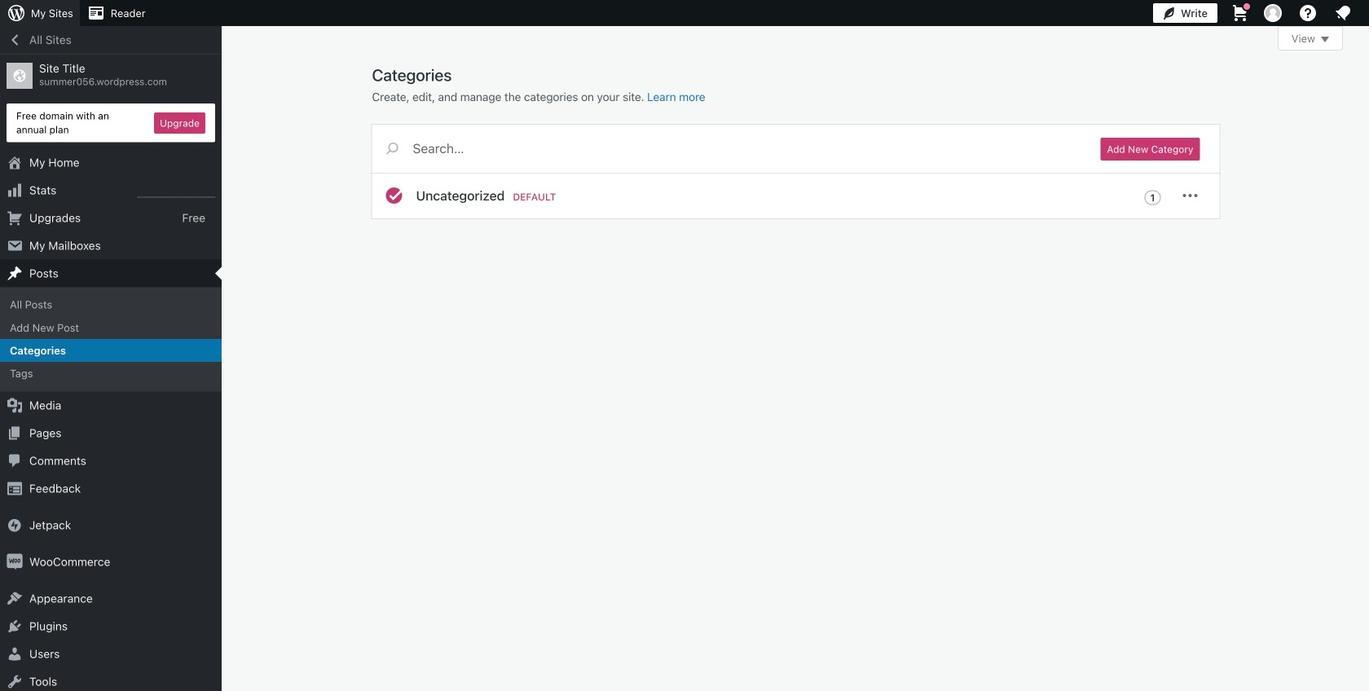 Task type: vqa. For each thing, say whether or not it's contained in the screenshot.
Search Field
yes



Task type: describe. For each thing, give the bounding box(es) containing it.
1 list item from the top
[[1362, 83, 1370, 160]]

Search search field
[[413, 125, 1081, 172]]

highest hourly views 0 image
[[138, 187, 215, 198]]

1 img image from the top
[[7, 517, 23, 534]]

toggle menu image
[[1181, 186, 1201, 205]]

3 list item from the top
[[1362, 236, 1370, 297]]

closed image
[[1322, 37, 1330, 42]]



Task type: locate. For each thing, give the bounding box(es) containing it.
my profile image
[[1265, 4, 1283, 22]]

main content
[[372, 26, 1344, 219]]

1 vertical spatial img image
[[7, 554, 23, 570]]

2 img image from the top
[[7, 554, 23, 570]]

2 list item from the top
[[1362, 160, 1370, 236]]

img image
[[7, 517, 23, 534], [7, 554, 23, 570]]

manage your notifications image
[[1334, 3, 1353, 23]]

my shopping cart image
[[1231, 3, 1251, 23]]

uncategorized image
[[384, 186, 404, 205]]

0 vertical spatial img image
[[7, 517, 23, 534]]

None search field
[[372, 125, 1081, 172]]

help image
[[1299, 3, 1318, 23]]

list item
[[1362, 83, 1370, 160], [1362, 160, 1370, 236], [1362, 236, 1370, 297]]



